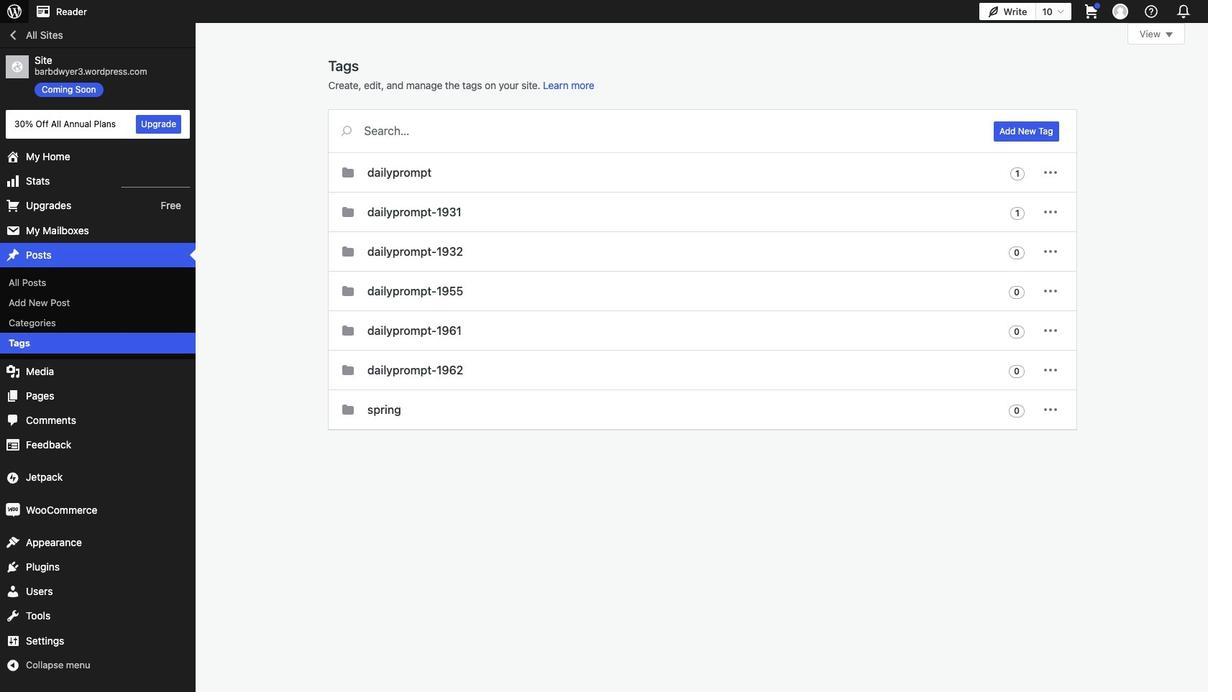 Task type: locate. For each thing, give the bounding box(es) containing it.
dailyprompt 1961 image
[[339, 322, 356, 340]]

1 img image from the top
[[6, 471, 20, 485]]

toggle menu image for the dailyprompt 1962 icon
[[1042, 362, 1059, 379]]

1 toggle menu image from the top
[[1042, 164, 1059, 181]]

0 vertical spatial img image
[[6, 471, 20, 485]]

img image
[[6, 471, 20, 485], [6, 503, 20, 518]]

highest hourly views 0 image
[[122, 179, 190, 188]]

row
[[328, 153, 1077, 430]]

manage your sites image
[[6, 3, 23, 20]]

1 vertical spatial img image
[[6, 503, 20, 518]]

toggle menu image for dailyprompt 1961 "icon"
[[1042, 322, 1059, 340]]

dailyprompt 1931 image
[[339, 204, 356, 221]]

2 img image from the top
[[6, 503, 20, 518]]

help image
[[1143, 3, 1160, 20]]

4 toggle menu image from the top
[[1042, 362, 1059, 379]]

toggle menu image
[[1042, 164, 1059, 181], [1042, 243, 1059, 260]]

5 toggle menu image from the top
[[1042, 401, 1059, 419]]

1 toggle menu image from the top
[[1042, 204, 1059, 221]]

toggle menu image for spring image
[[1042, 401, 1059, 419]]

2 toggle menu image from the top
[[1042, 283, 1059, 300]]

1 vertical spatial toggle menu image
[[1042, 243, 1059, 260]]

main content
[[328, 23, 1186, 430]]

3 toggle menu image from the top
[[1042, 322, 1059, 340]]

toggle menu image for the dailyprompt 1931 image
[[1042, 204, 1059, 221]]

my shopping cart image
[[1083, 3, 1101, 20]]

toggle menu image
[[1042, 204, 1059, 221], [1042, 283, 1059, 300], [1042, 322, 1059, 340], [1042, 362, 1059, 379], [1042, 401, 1059, 419]]

0 vertical spatial toggle menu image
[[1042, 164, 1059, 181]]

2 toggle menu image from the top
[[1042, 243, 1059, 260]]

None search field
[[328, 110, 977, 152]]



Task type: vqa. For each thing, say whether or not it's contained in the screenshot.
the dailyprompt 1932 Icon
yes



Task type: describe. For each thing, give the bounding box(es) containing it.
my profile image
[[1113, 4, 1129, 19]]

dailyprompt 1962 image
[[339, 362, 356, 379]]

toggle menu image for dailyprompt icon
[[1042, 164, 1059, 181]]

closed image
[[1166, 32, 1173, 37]]

Search search field
[[364, 110, 977, 152]]

toggle menu image for dailyprompt 1955 image
[[1042, 283, 1059, 300]]

dailyprompt 1932 image
[[339, 243, 356, 260]]

dailyprompt 1955 image
[[339, 283, 356, 300]]

toggle menu image for dailyprompt 1932 image
[[1042, 243, 1059, 260]]

dailyprompt image
[[339, 164, 356, 181]]

open search image
[[328, 122, 364, 140]]

spring image
[[339, 401, 356, 419]]

manage your notifications image
[[1174, 1, 1194, 22]]



